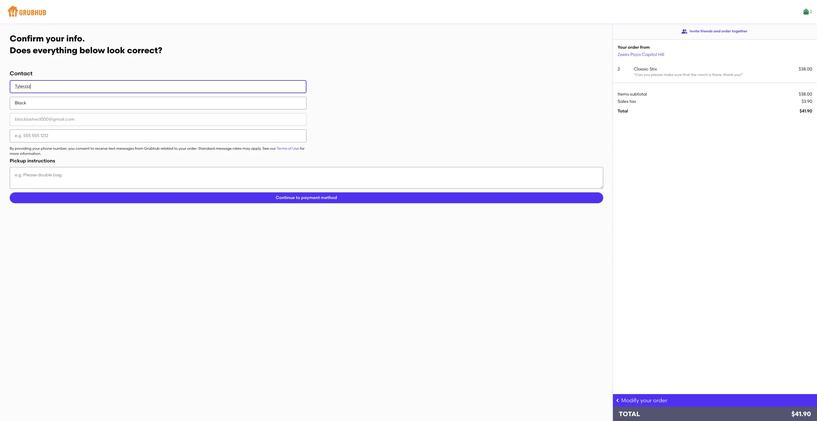 Task type: locate. For each thing, give the bounding box(es) containing it.
to
[[91, 147, 94, 151], [174, 147, 178, 151], [296, 195, 300, 201]]

order
[[722, 29, 732, 33], [628, 45, 640, 50], [654, 398, 668, 405]]

0 horizontal spatial you
[[68, 147, 75, 151]]

pizza
[[631, 52, 641, 57]]

zeeks pizza capitol hill link
[[618, 52, 665, 57]]

related
[[161, 147, 173, 151]]

1 vertical spatial $41.90
[[792, 411, 812, 419]]

you down classic stix
[[644, 73, 651, 77]]

items subtotal
[[618, 92, 647, 97]]

thank
[[724, 73, 734, 77]]

see
[[263, 147, 269, 151]]

grubhub
[[144, 147, 160, 151]]

friends
[[701, 29, 713, 33]]

0 horizontal spatial "
[[634, 73, 636, 77]]

0 vertical spatial you
[[644, 73, 651, 77]]

2
[[811, 9, 813, 14], [618, 67, 621, 72]]

there,
[[713, 73, 723, 77]]

2 horizontal spatial order
[[722, 29, 732, 33]]

order up pizza
[[628, 45, 640, 50]]

1 vertical spatial from
[[135, 147, 143, 151]]

from left grubhub
[[135, 147, 143, 151]]

standard
[[198, 147, 215, 151]]

0 vertical spatial from
[[641, 45, 650, 50]]

$38.00 for $38.00
[[799, 92, 813, 97]]

subtotal
[[631, 92, 647, 97]]

$38.00
[[799, 67, 813, 72], [799, 92, 813, 97]]

order inside button
[[722, 29, 732, 33]]

to left receive
[[91, 147, 94, 151]]

$38.00 " can you please make sure that the ranch is there, thank you! "
[[634, 67, 813, 77]]

$38.00 inside $38.00 " can you please make sure that the ranch is there, thank you! "
[[799, 67, 813, 72]]

1 vertical spatial $38.00
[[799, 92, 813, 97]]

classic
[[634, 67, 649, 72]]

Last name text field
[[10, 97, 307, 110]]

0 horizontal spatial 2
[[618, 67, 621, 72]]

payment
[[301, 195, 320, 201]]

$41.90
[[800, 109, 813, 114], [792, 411, 812, 419]]

you inside $38.00 " can you please make sure that the ranch is there, thank you! "
[[644, 73, 651, 77]]

that
[[683, 73, 691, 77]]

1 horizontal spatial "
[[742, 73, 744, 77]]

your left order.
[[179, 147, 186, 151]]

to left the payment
[[296, 195, 300, 201]]

1 $38.00 from the top
[[799, 67, 813, 72]]

0 vertical spatial total
[[618, 109, 629, 114]]

does
[[10, 45, 31, 55]]

sales tax
[[618, 99, 637, 104]]

your
[[46, 33, 64, 44], [32, 147, 40, 151], [179, 147, 186, 151], [641, 398, 652, 405]]

correct?
[[127, 45, 162, 55]]

1 horizontal spatial 2
[[811, 9, 813, 14]]

Email email field
[[10, 113, 307, 126]]

total down sales
[[618, 109, 629, 114]]

1 horizontal spatial from
[[641, 45, 650, 50]]

to right related
[[174, 147, 178, 151]]

0 horizontal spatial order
[[628, 45, 640, 50]]

info.
[[66, 33, 85, 44]]

continue to payment method
[[276, 195, 337, 201]]

people icon image
[[682, 28, 688, 35]]

0 horizontal spatial from
[[135, 147, 143, 151]]

terms
[[277, 147, 287, 151]]

your up everything
[[46, 33, 64, 44]]

First name text field
[[10, 80, 307, 93]]

" right thank
[[742, 73, 744, 77]]

invite friends and order together
[[690, 29, 748, 33]]

0 vertical spatial $41.90
[[800, 109, 813, 114]]

total down modify
[[619, 411, 641, 419]]

1 horizontal spatial order
[[654, 398, 668, 405]]

1 " from the left
[[634, 73, 636, 77]]

classic stix
[[634, 67, 658, 72]]

is
[[709, 73, 712, 77]]

rates
[[233, 147, 242, 151]]

for
[[300, 147, 305, 151]]

order.
[[187, 147, 198, 151]]

capitol
[[642, 52, 658, 57]]

tax
[[630, 99, 637, 104]]

1 vertical spatial order
[[628, 45, 640, 50]]

order inside your order from zeeks pizza capitol hill
[[628, 45, 640, 50]]

sales
[[618, 99, 629, 104]]

from inside your order from zeeks pizza capitol hill
[[641, 45, 650, 50]]

our
[[270, 147, 276, 151]]

0 vertical spatial order
[[722, 29, 732, 33]]

1 horizontal spatial you
[[644, 73, 651, 77]]

order right and
[[722, 29, 732, 33]]

from up "zeeks pizza capitol hill" link
[[641, 45, 650, 50]]

from
[[641, 45, 650, 50], [135, 147, 143, 151]]

2 button
[[803, 6, 813, 17]]

contact
[[10, 70, 33, 77]]

items
[[618, 92, 629, 97]]

0 vertical spatial 2
[[811, 9, 813, 14]]

2 horizontal spatial to
[[296, 195, 300, 201]]

$38.00 for $38.00 " can you please make sure that the ranch is there, thank you! "
[[799, 67, 813, 72]]

1 vertical spatial 2
[[618, 67, 621, 72]]

sure
[[675, 73, 682, 77]]

"
[[634, 73, 636, 77], [742, 73, 744, 77]]

invite friends and order together button
[[682, 26, 748, 37]]

you left 'consent'
[[68, 147, 75, 151]]

1 horizontal spatial to
[[174, 147, 178, 151]]

you!
[[735, 73, 742, 77]]

for more information.
[[10, 147, 305, 156]]

text
[[109, 147, 115, 151]]

pickup
[[10, 158, 26, 164]]

2 $38.00 from the top
[[799, 92, 813, 97]]

0 vertical spatial $38.00
[[799, 67, 813, 72]]

ranch
[[698, 73, 708, 77]]

method
[[321, 195, 337, 201]]

order right modify
[[654, 398, 668, 405]]

" down classic
[[634, 73, 636, 77]]

together
[[733, 29, 748, 33]]

you
[[644, 73, 651, 77], [68, 147, 75, 151]]

use
[[293, 147, 299, 151]]

terms of use link
[[277, 147, 299, 151]]

total
[[618, 109, 629, 114], [619, 411, 641, 419]]

look
[[107, 45, 125, 55]]



Task type: describe. For each thing, give the bounding box(es) containing it.
zeeks
[[618, 52, 630, 57]]

your up information. on the top left of the page
[[32, 147, 40, 151]]

number,
[[53, 147, 67, 151]]

phone
[[41, 147, 52, 151]]

your inside confirm your info. does everything below look correct?
[[46, 33, 64, 44]]

everything
[[33, 45, 78, 55]]

receive
[[95, 147, 108, 151]]

make
[[664, 73, 674, 77]]

by
[[10, 147, 14, 151]]

Phone telephone field
[[10, 130, 307, 143]]

the
[[691, 73, 697, 77]]

information.
[[20, 152, 41, 156]]

pickup instructions
[[10, 158, 55, 164]]

modify
[[622, 398, 640, 405]]

1 vertical spatial total
[[619, 411, 641, 419]]

your
[[618, 45, 627, 50]]

modify your order
[[622, 398, 668, 405]]

0 horizontal spatial to
[[91, 147, 94, 151]]

confirm your info. does everything below look correct?
[[10, 33, 162, 55]]

apply.
[[251, 147, 262, 151]]

continue
[[276, 195, 295, 201]]

main navigation navigation
[[0, 0, 818, 24]]

$3.90
[[802, 99, 813, 104]]

invite
[[690, 29, 700, 33]]

providing
[[15, 147, 31, 151]]

hill
[[659, 52, 665, 57]]

to inside button
[[296, 195, 300, 201]]

messages
[[116, 147, 134, 151]]

consent
[[76, 147, 90, 151]]

by providing your phone number, you consent to receive text messages from grubhub related to your order. standard message rates may apply. see our terms of use
[[10, 147, 299, 151]]

can
[[636, 73, 644, 77]]

please
[[652, 73, 663, 77]]

stix
[[650, 67, 658, 72]]

more
[[10, 152, 19, 156]]

svg image
[[616, 399, 621, 404]]

Pickup instructions text field
[[10, 167, 604, 189]]

of
[[288, 147, 292, 151]]

2 inside button
[[811, 9, 813, 14]]

1 vertical spatial you
[[68, 147, 75, 151]]

may
[[243, 147, 250, 151]]

and
[[714, 29, 721, 33]]

instructions
[[27, 158, 55, 164]]

your order from zeeks pizza capitol hill
[[618, 45, 665, 57]]

continue to payment method button
[[10, 193, 604, 204]]

confirm
[[10, 33, 44, 44]]

your right modify
[[641, 398, 652, 405]]

message
[[216, 147, 232, 151]]

below
[[80, 45, 105, 55]]

2 " from the left
[[742, 73, 744, 77]]

2 vertical spatial order
[[654, 398, 668, 405]]



Task type: vqa. For each thing, say whether or not it's contained in the screenshot.
THE SVG image
yes



